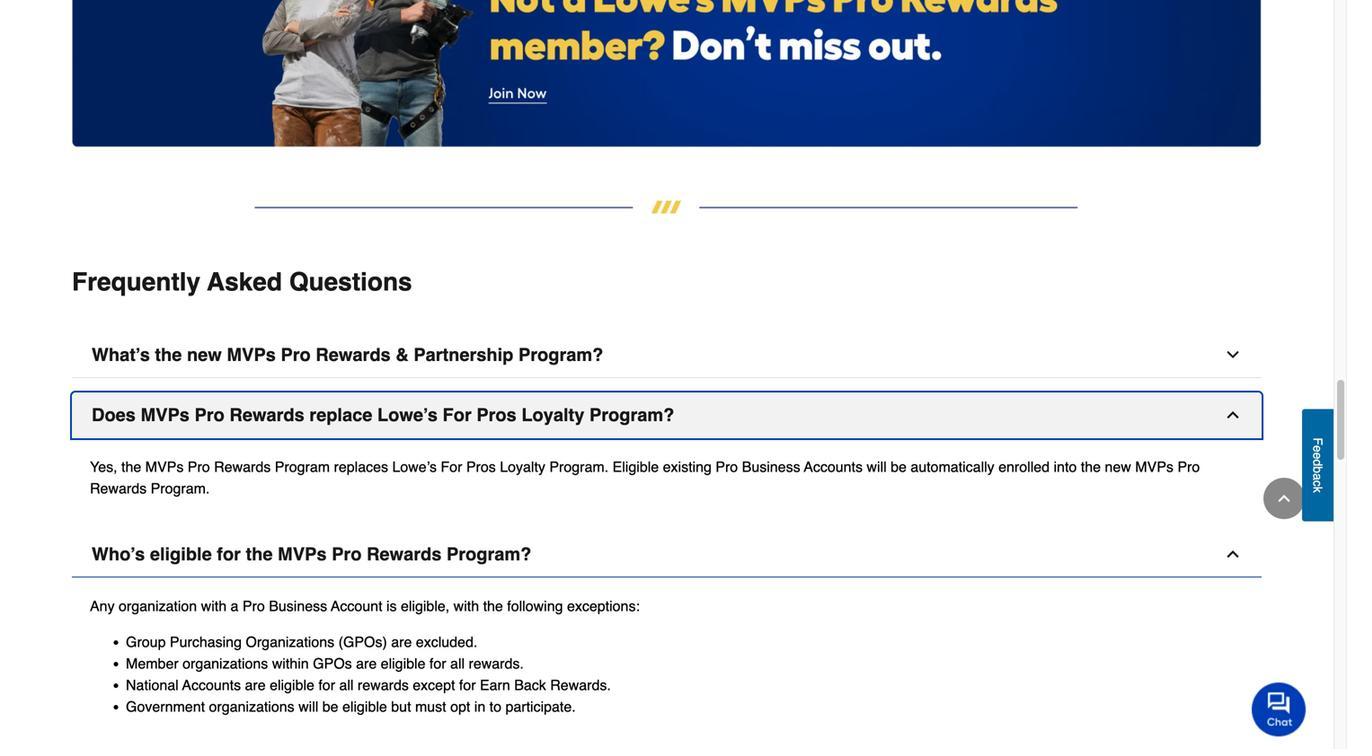 Task type: locate. For each thing, give the bounding box(es) containing it.
1 vertical spatial be
[[323, 699, 339, 716]]

1 horizontal spatial be
[[891, 459, 907, 475]]

0 horizontal spatial program.
[[151, 480, 210, 497]]

the inside button
[[246, 544, 273, 565]]

1 vertical spatial all
[[339, 677, 354, 694]]

1 horizontal spatial a
[[1311, 474, 1326, 481]]

account
[[331, 598, 383, 615]]

1 vertical spatial are
[[356, 656, 377, 672]]

lowe's right the replaces
[[392, 459, 437, 475]]

all down excluded.
[[451, 656, 465, 672]]

0 horizontal spatial will
[[299, 699, 319, 716]]

1 horizontal spatial chevron up image
[[1276, 490, 1294, 508]]

0 horizontal spatial accounts
[[182, 677, 241, 694]]

eligible down rewards
[[343, 699, 387, 716]]

program.
[[550, 459, 609, 475], [151, 480, 210, 497]]

2 horizontal spatial are
[[391, 634, 412, 651]]

e up b
[[1311, 453, 1326, 460]]

be
[[891, 459, 907, 475], [323, 699, 339, 716]]

a inside button
[[1311, 474, 1326, 481]]

into
[[1054, 459, 1078, 475]]

1 horizontal spatial are
[[356, 656, 377, 672]]

the inside "button"
[[155, 345, 182, 365]]

0 vertical spatial loyalty
[[522, 405, 585, 426]]

the
[[155, 345, 182, 365], [121, 459, 141, 475], [1082, 459, 1102, 475], [246, 544, 273, 565], [483, 598, 503, 615]]

for
[[217, 544, 241, 565], [430, 656, 447, 672], [319, 677, 335, 694], [459, 677, 476, 694]]

with up purchasing
[[201, 598, 227, 615]]

1 vertical spatial accounts
[[182, 677, 241, 694]]

chevron up image down chevron down icon
[[1225, 406, 1243, 424]]

opt
[[451, 699, 471, 716]]

pro inside "button"
[[281, 345, 311, 365]]

partnership
[[414, 345, 514, 365]]

lowe's down the "&"
[[378, 405, 438, 426]]

rewards.
[[469, 656, 524, 672]]

organizations down the within
[[209, 699, 295, 716]]

0 vertical spatial lowe's
[[378, 405, 438, 426]]

1 vertical spatial a
[[231, 598, 239, 615]]

new
[[187, 345, 222, 365], [1106, 459, 1132, 475]]

lowe's inside yes, the mvps pro rewards program replaces lowe's for pros loyalty program. eligible existing pro business accounts will be automatically enrolled into the new mvps pro rewards program.
[[392, 459, 437, 475]]

for
[[443, 405, 472, 426], [441, 459, 463, 475]]

0 vertical spatial be
[[891, 459, 907, 475]]

0 horizontal spatial be
[[323, 699, 339, 716]]

will left 'automatically'
[[867, 459, 887, 475]]

0 vertical spatial new
[[187, 345, 222, 365]]

what's the new mvps pro rewards & partnership program? button
[[72, 332, 1262, 378]]

0 horizontal spatial chevron up image
[[1225, 406, 1243, 424]]

0 vertical spatial program.
[[550, 459, 609, 475]]

frequently asked questions
[[72, 268, 412, 297]]

a
[[1311, 474, 1326, 481], [231, 598, 239, 615]]

who's eligible for the mvps pro rewards program?
[[92, 544, 532, 565]]

1 horizontal spatial with
[[454, 598, 479, 615]]

are down organizations
[[245, 677, 266, 694]]

0 horizontal spatial with
[[201, 598, 227, 615]]

rewards down yes,
[[90, 480, 147, 497]]

2 vertical spatial are
[[245, 677, 266, 694]]

chat invite button image
[[1253, 683, 1307, 737]]

1 vertical spatial chevron up image
[[1276, 490, 1294, 508]]

0 horizontal spatial business
[[269, 598, 327, 615]]

0 horizontal spatial all
[[339, 677, 354, 694]]

does
[[92, 405, 136, 426]]

1 with from the left
[[201, 598, 227, 615]]

0 horizontal spatial are
[[245, 677, 266, 694]]

pros inside button
[[477, 405, 517, 426]]

for down does mvps pro rewards replace lowe's for pros loyalty program?
[[441, 459, 463, 475]]

chevron up image
[[1225, 406, 1243, 424], [1276, 490, 1294, 508]]

e up d
[[1311, 446, 1326, 453]]

mvps right does
[[141, 405, 190, 426]]

all down gpos
[[339, 677, 354, 694]]

all
[[451, 656, 465, 672], [339, 677, 354, 694]]

1 horizontal spatial business
[[742, 459, 801, 475]]

scroll to top element
[[1264, 478, 1306, 520]]

accounts inside yes, the mvps pro rewards program replaces lowe's for pros loyalty program. eligible existing pro business accounts will be automatically enrolled into the new mvps pro rewards program.
[[804, 459, 863, 475]]

0 vertical spatial for
[[443, 405, 472, 426]]

1 vertical spatial will
[[299, 699, 319, 716]]

1 horizontal spatial new
[[1106, 459, 1132, 475]]

are
[[391, 634, 412, 651], [356, 656, 377, 672], [245, 677, 266, 694]]

yes, the mvps pro rewards program replaces lowe's for pros loyalty program. eligible existing pro business accounts will be automatically enrolled into the new mvps pro rewards program.
[[90, 459, 1201, 497]]

be down gpos
[[323, 699, 339, 716]]

0 vertical spatial organizations
[[183, 656, 268, 672]]

organizations
[[246, 634, 335, 651]]

business
[[742, 459, 801, 475], [269, 598, 327, 615]]

business up organizations
[[269, 598, 327, 615]]

are down (gpos)
[[356, 656, 377, 672]]

1 vertical spatial program?
[[590, 405, 675, 426]]

rewards
[[316, 345, 391, 365], [230, 405, 305, 426], [214, 459, 271, 475], [90, 480, 147, 497], [367, 544, 442, 565]]

not a lowe's m v ps pro rewards member? don't miss out. join now. image
[[72, 0, 1262, 147]]

e
[[1311, 446, 1326, 453], [1311, 453, 1326, 460]]

0 horizontal spatial a
[[231, 598, 239, 615]]

eligible up organization
[[150, 544, 212, 565]]

(gpos)
[[339, 634, 387, 651]]

pro
[[281, 345, 311, 365], [195, 405, 225, 426], [188, 459, 210, 475], [716, 459, 738, 475], [1178, 459, 1201, 475], [332, 544, 362, 565], [243, 598, 265, 615]]

participate.
[[506, 699, 576, 716]]

yes,
[[90, 459, 117, 475]]

new right into
[[1106, 459, 1132, 475]]

rewards left the "&"
[[316, 345, 391, 365]]

accounts inside group purchasing organizations (gpos) are excluded. member organizations within gpos are eligible for all rewards. national accounts are eligible for all rewards except for earn back rewards. government organizations will be eligible but must opt in to participate.
[[182, 677, 241, 694]]

mvps down asked
[[227, 345, 276, 365]]

1 vertical spatial program.
[[151, 480, 210, 497]]

lowe's
[[378, 405, 438, 426], [392, 459, 437, 475]]

a up k
[[1311, 474, 1326, 481]]

1 horizontal spatial accounts
[[804, 459, 863, 475]]

government
[[126, 699, 205, 716]]

1 vertical spatial organizations
[[209, 699, 295, 716]]

frequently
[[72, 268, 201, 297]]

organizations down purchasing
[[183, 656, 268, 672]]

program?
[[519, 345, 604, 365], [590, 405, 675, 426], [447, 544, 532, 565]]

replace
[[310, 405, 373, 426]]

for inside yes, the mvps pro rewards program replaces lowe's for pros loyalty program. eligible existing pro business accounts will be automatically enrolled into the new mvps pro rewards program.
[[441, 459, 463, 475]]

existing
[[663, 459, 712, 475]]

with up excluded.
[[454, 598, 479, 615]]

does mvps pro rewards replace lowe's for pros loyalty program?
[[92, 405, 675, 426]]

&
[[396, 345, 409, 365]]

0 horizontal spatial new
[[187, 345, 222, 365]]

1 vertical spatial pros
[[467, 459, 496, 475]]

1 vertical spatial new
[[1106, 459, 1132, 475]]

1 vertical spatial for
[[441, 459, 463, 475]]

c
[[1311, 481, 1326, 487]]

1 horizontal spatial all
[[451, 656, 465, 672]]

f
[[1311, 438, 1326, 446]]

for down partnership
[[443, 405, 472, 426]]

business right existing
[[742, 459, 801, 475]]

for inside button
[[443, 405, 472, 426]]

with
[[201, 598, 227, 615], [454, 598, 479, 615]]

organizations
[[183, 656, 268, 672], [209, 699, 295, 716]]

pros
[[477, 405, 517, 426], [467, 459, 496, 475]]

any
[[90, 598, 115, 615]]

rewards
[[358, 677, 409, 694]]

is
[[387, 598, 397, 615]]

mvps
[[227, 345, 276, 365], [141, 405, 190, 426], [145, 459, 184, 475], [1136, 459, 1174, 475], [278, 544, 327, 565]]

0 vertical spatial program?
[[519, 345, 604, 365]]

who's
[[92, 544, 145, 565]]

new inside "button"
[[187, 345, 222, 365]]

rewards inside "button"
[[316, 345, 391, 365]]

what's the new mvps pro rewards & partnership program?
[[92, 345, 604, 365]]

1 vertical spatial business
[[269, 598, 327, 615]]

0 vertical spatial chevron up image
[[1225, 406, 1243, 424]]

0 vertical spatial business
[[742, 459, 801, 475]]

are down is
[[391, 634, 412, 651]]

a up purchasing
[[231, 598, 239, 615]]

2 e from the top
[[1311, 453, 1326, 460]]

be left 'automatically'
[[891, 459, 907, 475]]

exceptions:
[[567, 598, 640, 615]]

to
[[490, 699, 502, 716]]

new down frequently asked questions on the top of the page
[[187, 345, 222, 365]]

loyalty
[[522, 405, 585, 426], [500, 459, 546, 475]]

0 vertical spatial a
[[1311, 474, 1326, 481]]

1 horizontal spatial will
[[867, 459, 887, 475]]

0 vertical spatial accounts
[[804, 459, 863, 475]]

accounts
[[804, 459, 863, 475], [182, 677, 241, 694]]

eligible
[[150, 544, 212, 565], [381, 656, 426, 672], [270, 677, 315, 694], [343, 699, 387, 716]]

d
[[1311, 460, 1326, 467]]

chevron up image inside the scroll to top element
[[1276, 490, 1294, 508]]

2 vertical spatial program?
[[447, 544, 532, 565]]

1 vertical spatial lowe's
[[392, 459, 437, 475]]

purchasing
[[170, 634, 242, 651]]

chevron up image left k
[[1276, 490, 1294, 508]]

pros inside yes, the mvps pro rewards program replaces lowe's for pros loyalty program. eligible existing pro business accounts will be automatically enrolled into the new mvps pro rewards program.
[[467, 459, 496, 475]]

eligible inside button
[[150, 544, 212, 565]]

does mvps pro rewards replace lowe's for pros loyalty program? button
[[72, 393, 1262, 439]]

1 vertical spatial loyalty
[[500, 459, 546, 475]]

0 vertical spatial will
[[867, 459, 887, 475]]

mvps right into
[[1136, 459, 1174, 475]]

0 vertical spatial pros
[[477, 405, 517, 426]]

enrolled
[[999, 459, 1050, 475]]

will
[[867, 459, 887, 475], [299, 699, 319, 716]]

back
[[515, 677, 547, 694]]

will down the within
[[299, 699, 319, 716]]

replaces
[[334, 459, 388, 475]]



Task type: vqa. For each thing, say whether or not it's contained in the screenshot.
the Christmas related to on
no



Task type: describe. For each thing, give the bounding box(es) containing it.
business inside yes, the mvps pro rewards program replaces lowe's for pros loyalty program. eligible existing pro business accounts will be automatically enrolled into the new mvps pro rewards program.
[[742, 459, 801, 475]]

excluded.
[[416, 634, 478, 651]]

lowe's inside does mvps pro rewards replace lowe's for pros loyalty program? button
[[378, 405, 438, 426]]

eligible,
[[401, 598, 450, 615]]

within
[[272, 656, 309, 672]]

1 e from the top
[[1311, 446, 1326, 453]]

eligible down the within
[[270, 677, 315, 694]]

0 vertical spatial are
[[391, 634, 412, 651]]

except
[[413, 677, 455, 694]]

earn
[[480, 677, 511, 694]]

group
[[126, 634, 166, 651]]

who's eligible for the mvps pro rewards program? button
[[72, 532, 1262, 578]]

member
[[126, 656, 179, 672]]

eligible
[[613, 459, 659, 475]]

what's
[[92, 345, 150, 365]]

mvps right yes,
[[145, 459, 184, 475]]

be inside yes, the mvps pro rewards program replaces lowe's for pros loyalty program. eligible existing pro business accounts will be automatically enrolled into the new mvps pro rewards program.
[[891, 459, 907, 475]]

chevron up image inside does mvps pro rewards replace lowe's for pros loyalty program? button
[[1225, 406, 1243, 424]]

rewards up is
[[367, 544, 442, 565]]

questions
[[289, 268, 412, 297]]

group purchasing organizations (gpos) are excluded. member organizations within gpos are eligible for all rewards. national accounts are eligible for all rewards except for earn back rewards. government organizations will be eligible but must opt in to participate.
[[126, 634, 611, 716]]

following
[[507, 598, 563, 615]]

rewards left the program
[[214, 459, 271, 475]]

chevron down image
[[1225, 346, 1243, 364]]

rewards.
[[551, 677, 611, 694]]

program? inside "button"
[[519, 345, 604, 365]]

f e e d b a c k button
[[1303, 409, 1334, 522]]

b
[[1311, 467, 1326, 474]]

will inside yes, the mvps pro rewards program replaces lowe's for pros loyalty program. eligible existing pro business accounts will be automatically enrolled into the new mvps pro rewards program.
[[867, 459, 887, 475]]

mvps up any organization with a pro business account is eligible, with the following exceptions: at left bottom
[[278, 544, 327, 565]]

loyalty inside button
[[522, 405, 585, 426]]

in
[[475, 699, 486, 716]]

1 horizontal spatial program.
[[550, 459, 609, 475]]

program
[[275, 459, 330, 475]]

loyalty inside yes, the mvps pro rewards program replaces lowe's for pros loyalty program. eligible existing pro business accounts will be automatically enrolled into the new mvps pro rewards program.
[[500, 459, 546, 475]]

automatically
[[911, 459, 995, 475]]

gpos
[[313, 656, 352, 672]]

k
[[1311, 487, 1326, 493]]

eligible up rewards
[[381, 656, 426, 672]]

accounts for business
[[804, 459, 863, 475]]

0 vertical spatial all
[[451, 656, 465, 672]]

must
[[415, 699, 447, 716]]

asked
[[207, 268, 282, 297]]

f e e d b a c k
[[1311, 438, 1326, 493]]

be inside group purchasing organizations (gpos) are excluded. member organizations within gpos are eligible for all rewards. national accounts are eligible for all rewards except for earn back rewards. government organizations will be eligible but must opt in to participate.
[[323, 699, 339, 716]]

national
[[126, 677, 179, 694]]

mvps inside "button"
[[227, 345, 276, 365]]

page divider image
[[72, 201, 1262, 214]]

for inside the 'who's eligible for the mvps pro rewards program?' button
[[217, 544, 241, 565]]

but
[[391, 699, 411, 716]]

will inside group purchasing organizations (gpos) are excluded. member organizations within gpos are eligible for all rewards. national accounts are eligible for all rewards except for earn back rewards. government organizations will be eligible but must opt in to participate.
[[299, 699, 319, 716]]

accounts for national
[[182, 677, 241, 694]]

any organization with a pro business account is eligible, with the following exceptions:
[[90, 598, 644, 615]]

rewards up the program
[[230, 405, 305, 426]]

organization
[[119, 598, 197, 615]]

2 with from the left
[[454, 598, 479, 615]]

chevron up image
[[1225, 546, 1243, 564]]

new inside yes, the mvps pro rewards program replaces lowe's for pros loyalty program. eligible existing pro business accounts will be automatically enrolled into the new mvps pro rewards program.
[[1106, 459, 1132, 475]]



